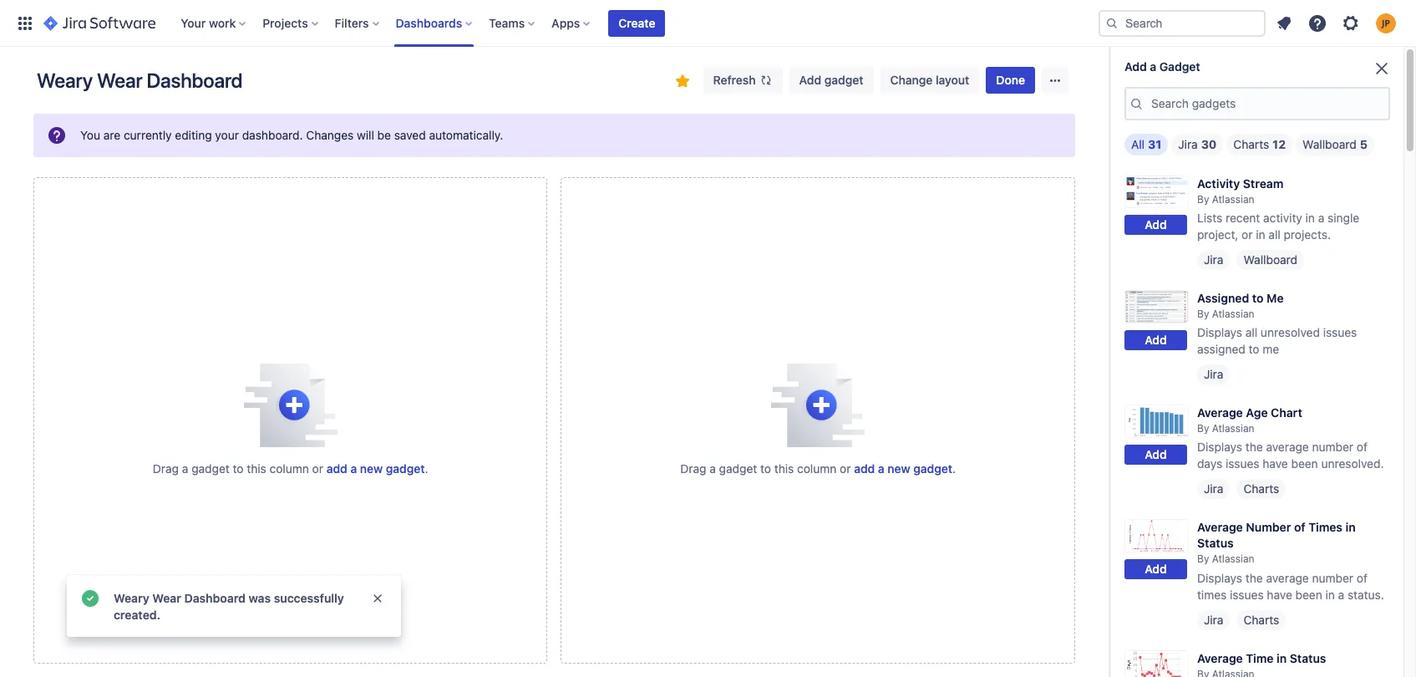 Task type: locate. For each thing, give the bounding box(es) containing it.
0 horizontal spatial this
[[247, 461, 266, 476]]

number up status.
[[1313, 570, 1354, 585]]

wear inside weary wear dashboard was successfully created.
[[152, 591, 181, 605]]

created.
[[114, 608, 161, 622]]

0 vertical spatial all
[[1269, 227, 1281, 242]]

1 horizontal spatial column
[[797, 461, 837, 476]]

displays for days
[[1198, 440, 1243, 454]]

average inside average age chart by atlassian displays the average number of days issues have been unresolved.
[[1198, 406, 1244, 420]]

2 atlassian from the top
[[1213, 308, 1255, 320]]

your profile and settings image
[[1377, 13, 1397, 33]]

1 horizontal spatial wallboard
[[1303, 137, 1357, 151]]

number up unresolved.
[[1313, 440, 1354, 454]]

drag a gadget to this column or add a new gadget . for second add gadget img from left
[[681, 461, 956, 476]]

1 average from the top
[[1198, 406, 1244, 420]]

2 average from the top
[[1267, 570, 1310, 585]]

wallboard left 5
[[1303, 137, 1357, 151]]

0 horizontal spatial or
[[312, 461, 323, 476]]

average down chart
[[1267, 440, 1310, 454]]

issues inside average number of times in status by atlassian displays the average number of times issues have been in a status.
[[1230, 587, 1264, 601]]

weary
[[37, 69, 93, 92], [114, 591, 149, 605]]

by
[[1198, 193, 1210, 206], [1198, 308, 1210, 320], [1198, 422, 1210, 435], [1198, 553, 1210, 565]]

displays up assigned
[[1198, 325, 1243, 340]]

1 horizontal spatial drag a gadget to this column or add a new gadget .
[[681, 461, 956, 476]]

by down assigned
[[1198, 308, 1210, 320]]

layout
[[936, 73, 970, 87]]

jira down times
[[1204, 612, 1224, 626]]

0 horizontal spatial status
[[1198, 536, 1234, 550]]

atlassian down assigned
[[1213, 308, 1255, 320]]

have down chart
[[1263, 457, 1289, 471]]

number
[[1313, 440, 1354, 454], [1313, 570, 1354, 585]]

1 horizontal spatial drag
[[681, 461, 707, 476]]

1 average from the top
[[1267, 440, 1310, 454]]

charts
[[1234, 137, 1270, 151], [1244, 482, 1280, 496], [1244, 612, 1280, 626]]

dashboard up editing
[[147, 69, 243, 92]]

issues inside assigned to me by atlassian displays all unresolved issues assigned to me
[[1324, 325, 1358, 340]]

jira software image
[[43, 13, 156, 33], [43, 13, 156, 33]]

stream
[[1244, 176, 1284, 191]]

1 vertical spatial charts
[[1244, 482, 1280, 496]]

all
[[1269, 227, 1281, 242], [1246, 325, 1258, 340]]

1 add a new gadget button from the left
[[327, 461, 425, 477]]

refresh
[[713, 73, 756, 87]]

displays inside assigned to me by atlassian displays all unresolved issues assigned to me
[[1198, 325, 1243, 340]]

changes
[[306, 128, 354, 142]]

2 displays from the top
[[1198, 440, 1243, 454]]

average
[[1198, 406, 1244, 420], [1198, 520, 1244, 534], [1198, 651, 1244, 665]]

drag a gadget to this column or add a new gadget .
[[153, 461, 428, 476], [681, 461, 956, 476]]

all up assigned
[[1246, 325, 1258, 340]]

by up times
[[1198, 553, 1210, 565]]

0 horizontal spatial column
[[270, 461, 309, 476]]

gadget inside button
[[825, 73, 864, 87]]

status right time
[[1290, 651, 1327, 665]]

in right times
[[1346, 520, 1356, 534]]

displays inside average number of times in status by atlassian displays the average number of times issues have been in a status.
[[1198, 570, 1243, 585]]

close icon image
[[1372, 59, 1392, 79]]

0 horizontal spatial add a new gadget button
[[327, 461, 425, 477]]

.
[[425, 461, 428, 476], [953, 461, 956, 476]]

Search gadgets field
[[1147, 89, 1389, 119]]

4 atlassian from the top
[[1213, 553, 1255, 565]]

0 horizontal spatial add
[[327, 461, 348, 476]]

unresolved.
[[1322, 457, 1385, 471]]

all
[[1132, 137, 1145, 151]]

4 add button from the top
[[1125, 559, 1188, 579]]

dashboard
[[147, 69, 243, 92], [184, 591, 246, 605]]

work
[[209, 15, 236, 30]]

1 vertical spatial weary
[[114, 591, 149, 605]]

2 drag a gadget to this column or add a new gadget . from the left
[[681, 461, 956, 476]]

add button down activity stream 'image'
[[1125, 215, 1188, 235]]

1 vertical spatial all
[[1246, 325, 1258, 340]]

been
[[1292, 457, 1319, 471], [1296, 587, 1323, 601]]

average left time
[[1198, 651, 1244, 665]]

project,
[[1198, 227, 1239, 242]]

this
[[247, 461, 266, 476], [775, 461, 794, 476]]

0 vertical spatial dashboard
[[147, 69, 243, 92]]

displays up days
[[1198, 440, 1243, 454]]

1 drag from the left
[[153, 461, 179, 476]]

done link
[[987, 67, 1036, 94]]

displays up times
[[1198, 570, 1243, 585]]

3 by from the top
[[1198, 422, 1210, 435]]

atlassian
[[1213, 193, 1255, 206], [1213, 308, 1255, 320], [1213, 422, 1255, 435], [1213, 553, 1255, 565]]

add button for displays all unresolved issues assigned to me
[[1125, 330, 1188, 350]]

displays
[[1198, 325, 1243, 340], [1198, 440, 1243, 454], [1198, 570, 1243, 585]]

dashboard left was
[[184, 591, 246, 605]]

drag
[[153, 461, 179, 476], [681, 461, 707, 476]]

2 vertical spatial charts
[[1244, 612, 1280, 626]]

add
[[1125, 59, 1147, 74], [800, 73, 822, 87], [1145, 218, 1167, 232], [1145, 332, 1167, 347], [1145, 447, 1167, 461], [1145, 562, 1167, 576]]

teams button
[[484, 10, 542, 36]]

in right time
[[1277, 651, 1287, 665]]

of inside average age chart by atlassian displays the average number of days issues have been unresolved.
[[1357, 440, 1368, 454]]

2 add from the left
[[854, 461, 875, 476]]

in up projects.
[[1306, 211, 1316, 225]]

status
[[1198, 536, 1234, 550], [1290, 651, 1327, 665]]

atlassian up "recent" at the right
[[1213, 193, 1255, 206]]

1 the from the top
[[1246, 440, 1263, 454]]

2 vertical spatial of
[[1357, 570, 1368, 585]]

have
[[1263, 457, 1289, 471], [1267, 587, 1293, 601]]

this for second add gadget img from left
[[775, 461, 794, 476]]

0 vertical spatial wallboard
[[1303, 137, 1357, 151]]

jira
[[1179, 137, 1198, 151], [1204, 253, 1224, 267], [1204, 367, 1224, 381], [1204, 482, 1224, 496], [1204, 612, 1224, 626]]

status up times
[[1198, 536, 1234, 550]]

average number of times in status by atlassian displays the average number of times issues have been in a status.
[[1198, 520, 1385, 601]]

average left number
[[1198, 520, 1244, 534]]

1 vertical spatial the
[[1246, 570, 1263, 585]]

the down number
[[1246, 570, 1263, 585]]

2 vertical spatial displays
[[1198, 570, 1243, 585]]

been left status.
[[1296, 587, 1323, 601]]

0 horizontal spatial new
[[360, 461, 383, 476]]

the down the age
[[1246, 440, 1263, 454]]

average time in status image
[[1125, 650, 1189, 677]]

add down average number of times in status image
[[1145, 562, 1167, 576]]

2 add button from the top
[[1125, 330, 1188, 350]]

me
[[1263, 342, 1280, 356]]

1 horizontal spatial weary
[[114, 591, 149, 605]]

add for activity stream
[[1145, 218, 1167, 232]]

wear for weary wear dashboard was successfully created.
[[152, 591, 181, 605]]

lists
[[1198, 211, 1223, 225]]

1 horizontal spatial add
[[854, 461, 875, 476]]

apps
[[552, 15, 580, 30]]

to
[[1253, 291, 1264, 305], [1249, 342, 1260, 356], [233, 461, 244, 476], [761, 461, 771, 476]]

2 average from the top
[[1198, 520, 1244, 534]]

average age chart image
[[1125, 405, 1189, 438]]

2 new from the left
[[888, 461, 911, 476]]

teams
[[489, 15, 525, 30]]

average
[[1267, 440, 1310, 454], [1267, 570, 1310, 585]]

atlassian up times
[[1213, 553, 1255, 565]]

0 vertical spatial number
[[1313, 440, 1354, 454]]

1 vertical spatial average
[[1198, 520, 1244, 534]]

by inside activity stream by atlassian lists recent activity in a single project, or in all projects.
[[1198, 193, 1210, 206]]

add down average age chart image
[[1145, 447, 1167, 461]]

add a new gadget button for second add gadget img from right
[[327, 461, 425, 477]]

0 vertical spatial been
[[1292, 457, 1319, 471]]

2 vertical spatial average
[[1198, 651, 1244, 665]]

0 horizontal spatial wallboard
[[1244, 253, 1298, 267]]

1 horizontal spatial all
[[1269, 227, 1281, 242]]

wear up created.
[[152, 591, 181, 605]]

wear up are
[[97, 69, 143, 92]]

dashboards
[[396, 15, 462, 30]]

the inside average number of times in status by atlassian displays the average number of times issues have been in a status.
[[1246, 570, 1263, 585]]

jira down days
[[1204, 482, 1224, 496]]

add for assigned to me
[[1145, 332, 1167, 347]]

1 horizontal spatial .
[[953, 461, 956, 476]]

add button
[[1125, 215, 1188, 235], [1125, 330, 1188, 350], [1125, 444, 1188, 465], [1125, 559, 1188, 579]]

jira down project,
[[1204, 253, 1224, 267]]

3 atlassian from the top
[[1213, 422, 1255, 435]]

wear
[[97, 69, 143, 92], [152, 591, 181, 605]]

charts for age
[[1244, 482, 1280, 496]]

create button
[[609, 10, 666, 36]]

issues
[[1324, 325, 1358, 340], [1226, 457, 1260, 471], [1230, 587, 1264, 601]]

0 horizontal spatial drag
[[153, 461, 179, 476]]

displays for to
[[1198, 325, 1243, 340]]

issues right days
[[1226, 457, 1260, 471]]

1 displays from the top
[[1198, 325, 1243, 340]]

add a new gadget button
[[327, 461, 425, 477], [854, 461, 953, 477]]

will
[[357, 128, 374, 142]]

add for average number of times in status
[[1145, 562, 1167, 576]]

drag for second add gadget img from right
[[153, 461, 179, 476]]

1 horizontal spatial wear
[[152, 591, 181, 605]]

average left the age
[[1198, 406, 1244, 420]]

of up status.
[[1357, 570, 1368, 585]]

0 vertical spatial charts
[[1234, 137, 1270, 151]]

column
[[270, 461, 309, 476], [797, 461, 837, 476]]

weary up you
[[37, 69, 93, 92]]

2 this from the left
[[775, 461, 794, 476]]

wear for weary wear dashboard
[[97, 69, 143, 92]]

add button down average age chart image
[[1125, 444, 1188, 465]]

been inside average age chart by atlassian displays the average number of days issues have been unresolved.
[[1292, 457, 1319, 471]]

by up days
[[1198, 422, 1210, 435]]

0 vertical spatial wear
[[97, 69, 143, 92]]

dashboard inside weary wear dashboard was successfully created.
[[184, 591, 246, 605]]

weary up created.
[[114, 591, 149, 605]]

weary inside weary wear dashboard was successfully created.
[[114, 591, 149, 605]]

wallboard 5
[[1303, 137, 1368, 151]]

of up unresolved.
[[1357, 440, 1368, 454]]

0 horizontal spatial drag a gadget to this column or add a new gadget .
[[153, 461, 428, 476]]

me
[[1267, 291, 1284, 305]]

1 column from the left
[[270, 461, 309, 476]]

2 drag from the left
[[681, 461, 707, 476]]

2 number from the top
[[1313, 570, 1354, 585]]

jira for average age chart
[[1204, 482, 1224, 496]]

1 by from the top
[[1198, 193, 1210, 206]]

issues right times
[[1230, 587, 1264, 601]]

1 horizontal spatial status
[[1290, 651, 1327, 665]]

add button for lists recent activity in a single project, or in all projects.
[[1125, 215, 1188, 235]]

1 vertical spatial number
[[1313, 570, 1354, 585]]

jira left 30
[[1179, 137, 1198, 151]]

unresolved
[[1261, 325, 1321, 340]]

add left gadget at the right top of the page
[[1125, 59, 1147, 74]]

1 add gadget img image from the left
[[244, 364, 337, 447]]

2 horizontal spatial or
[[1242, 227, 1253, 242]]

1 horizontal spatial add a new gadget button
[[854, 461, 953, 477]]

0 horizontal spatial all
[[1246, 325, 1258, 340]]

you
[[80, 128, 100, 142]]

2 the from the top
[[1246, 570, 1263, 585]]

0 vertical spatial displays
[[1198, 325, 1243, 340]]

times
[[1198, 587, 1227, 601]]

gadget
[[1160, 59, 1201, 74]]

1 this from the left
[[247, 461, 266, 476]]

1 vertical spatial been
[[1296, 587, 1323, 601]]

or
[[1242, 227, 1253, 242], [312, 461, 323, 476], [840, 461, 851, 476]]

1 vertical spatial average
[[1267, 570, 1310, 585]]

1 number from the top
[[1313, 440, 1354, 454]]

gadget
[[825, 73, 864, 87], [192, 461, 230, 476], [386, 461, 425, 476], [719, 461, 757, 476], [914, 461, 953, 476]]

displays inside average age chart by atlassian displays the average number of days issues have been unresolved.
[[1198, 440, 1243, 454]]

0 vertical spatial average
[[1267, 440, 1310, 454]]

0 vertical spatial weary
[[37, 69, 93, 92]]

0 vertical spatial have
[[1263, 457, 1289, 471]]

atlassian down the age
[[1213, 422, 1255, 435]]

average inside average number of times in status by atlassian displays the average number of times issues have been in a status.
[[1267, 570, 1310, 585]]

add
[[327, 461, 348, 476], [854, 461, 875, 476]]

3 add button from the top
[[1125, 444, 1188, 465]]

are
[[103, 128, 121, 142]]

add gadget img image
[[244, 364, 337, 447], [772, 364, 865, 447]]

add for average age chart
[[1145, 447, 1167, 461]]

0 vertical spatial of
[[1357, 440, 1368, 454]]

add down the assigned to me image at the top of the page
[[1145, 332, 1167, 347]]

days
[[1198, 457, 1223, 471]]

jira down assigned
[[1204, 367, 1224, 381]]

average number of times in status image
[[1125, 519, 1189, 552]]

activity
[[1198, 176, 1241, 191]]

2 vertical spatial issues
[[1230, 587, 1264, 601]]

by inside average age chart by atlassian displays the average number of days issues have been unresolved.
[[1198, 422, 1210, 435]]

1 vertical spatial have
[[1267, 587, 1293, 601]]

0 horizontal spatial wear
[[97, 69, 143, 92]]

charts up average time in status
[[1244, 612, 1280, 626]]

1 vertical spatial status
[[1290, 651, 1327, 665]]

all inside activity stream by atlassian lists recent activity in a single project, or in all projects.
[[1269, 227, 1281, 242]]

charts up number
[[1244, 482, 1280, 496]]

0 horizontal spatial .
[[425, 461, 428, 476]]

1 drag a gadget to this column or add a new gadget . from the left
[[153, 461, 428, 476]]

add right refresh image at the right top of page
[[800, 73, 822, 87]]

4 by from the top
[[1198, 553, 1210, 565]]

issues right unresolved
[[1324, 325, 1358, 340]]

1 horizontal spatial this
[[775, 461, 794, 476]]

banner
[[0, 0, 1417, 47]]

1 vertical spatial issues
[[1226, 457, 1260, 471]]

1 vertical spatial displays
[[1198, 440, 1243, 454]]

add button down the assigned to me image at the top of the page
[[1125, 330, 1188, 350]]

new
[[360, 461, 383, 476], [888, 461, 911, 476]]

1 vertical spatial wear
[[152, 591, 181, 605]]

notifications image
[[1275, 13, 1295, 33]]

the
[[1246, 440, 1263, 454], [1246, 570, 1263, 585]]

0 horizontal spatial add gadget img image
[[244, 364, 337, 447]]

wallboard up me
[[1244, 253, 1298, 267]]

charts left the 12
[[1234, 137, 1270, 151]]

been inside average number of times in status by atlassian displays the average number of times issues have been in a status.
[[1296, 587, 1323, 601]]

2 add gadget img image from the left
[[772, 364, 865, 447]]

0 vertical spatial status
[[1198, 536, 1234, 550]]

3 displays from the top
[[1198, 570, 1243, 585]]

projects
[[263, 15, 308, 30]]

0 vertical spatial the
[[1246, 440, 1263, 454]]

average inside average number of times in status by atlassian displays the average number of times issues have been in a status.
[[1198, 520, 1244, 534]]

by inside average number of times in status by atlassian displays the average number of times issues have been in a status.
[[1198, 553, 1210, 565]]

1 horizontal spatial new
[[888, 461, 911, 476]]

by up lists
[[1198, 193, 1210, 206]]

0 vertical spatial issues
[[1324, 325, 1358, 340]]

assigned to me image
[[1125, 290, 1189, 323]]

atlassian inside activity stream by atlassian lists recent activity in a single project, or in all projects.
[[1213, 193, 1255, 206]]

of
[[1357, 440, 1368, 454], [1295, 520, 1306, 534], [1357, 570, 1368, 585]]

add down activity stream 'image'
[[1145, 218, 1167, 232]]

2 add a new gadget button from the left
[[854, 461, 953, 477]]

wallboard
[[1303, 137, 1357, 151], [1244, 253, 1298, 267]]

editing
[[175, 128, 212, 142]]

search image
[[1106, 16, 1119, 30]]

a
[[1150, 59, 1157, 74], [1319, 211, 1325, 225], [182, 461, 188, 476], [351, 461, 357, 476], [710, 461, 716, 476], [878, 461, 885, 476], [1339, 587, 1345, 601]]

all down activity
[[1269, 227, 1281, 242]]

0 vertical spatial average
[[1198, 406, 1244, 420]]

have inside average age chart by atlassian displays the average number of days issues have been unresolved.
[[1263, 457, 1289, 471]]

12
[[1273, 137, 1286, 151]]

2 by from the top
[[1198, 308, 1210, 320]]

1 new from the left
[[360, 461, 383, 476]]

add button down average number of times in status image
[[1125, 559, 1188, 579]]

0 horizontal spatial weary
[[37, 69, 93, 92]]

single
[[1328, 211, 1360, 225]]

1 vertical spatial wallboard
[[1244, 253, 1298, 267]]

weary for weary wear dashboard
[[37, 69, 93, 92]]

have up average time in status
[[1267, 587, 1293, 601]]

jira 30
[[1179, 137, 1217, 151]]

of left times
[[1295, 520, 1306, 534]]

projects button
[[258, 10, 325, 36]]

1 atlassian from the top
[[1213, 193, 1255, 206]]

been left unresolved.
[[1292, 457, 1319, 471]]

1 vertical spatial dashboard
[[184, 591, 246, 605]]

1 horizontal spatial add gadget img image
[[772, 364, 865, 447]]

1 add button from the top
[[1125, 215, 1188, 235]]

recent
[[1226, 211, 1261, 225]]

activity stream image
[[1125, 175, 1189, 209]]

average down number
[[1267, 570, 1310, 585]]

1 horizontal spatial or
[[840, 461, 851, 476]]



Task type: vqa. For each thing, say whether or not it's contained in the screenshot.
Activity Stream By Atlassian Lists recent activity in a single project, or in all projects.
yes



Task type: describe. For each thing, give the bounding box(es) containing it.
refresh button
[[703, 67, 783, 94]]

apps button
[[547, 10, 597, 36]]

your work
[[181, 15, 236, 30]]

jira for assigned to me
[[1204, 367, 1224, 381]]

average age chart by atlassian displays the average number of days issues have been unresolved.
[[1198, 406, 1385, 471]]

assigned
[[1198, 342, 1246, 356]]

5
[[1360, 137, 1368, 151]]

appswitcher icon image
[[15, 13, 35, 33]]

weary wear dashboard was successfully created.
[[114, 591, 344, 622]]

age
[[1247, 406, 1268, 420]]

number inside average age chart by atlassian displays the average number of days issues have been unresolved.
[[1313, 440, 1354, 454]]

add inside button
[[800, 73, 822, 87]]

successfully
[[274, 591, 344, 605]]

automatically.
[[429, 128, 503, 142]]

add a new gadget button for second add gadget img from left
[[854, 461, 953, 477]]

primary element
[[10, 0, 1099, 46]]

1 . from the left
[[425, 461, 428, 476]]

star weary wear dashboard image
[[672, 71, 692, 91]]

the inside average age chart by atlassian displays the average number of days issues have been unresolved.
[[1246, 440, 1263, 454]]

number
[[1247, 520, 1292, 534]]

charts for number
[[1244, 612, 1280, 626]]

add gadget button
[[790, 67, 874, 94]]

in down "recent" at the right
[[1256, 227, 1266, 242]]

chart
[[1271, 406, 1303, 420]]

average for average age chart
[[1198, 406, 1244, 420]]

filters
[[335, 15, 369, 30]]

all 31
[[1132, 137, 1162, 151]]

atlassian inside average age chart by atlassian displays the average number of days issues have been unresolved.
[[1213, 422, 1255, 435]]

have inside average number of times in status by atlassian displays the average number of times issues have been in a status.
[[1267, 587, 1293, 601]]

wallboard for wallboard
[[1244, 253, 1298, 267]]

add button for displays the average number of days issues have been unresolved.
[[1125, 444, 1188, 465]]

charts 12
[[1234, 137, 1286, 151]]

1 add from the left
[[327, 461, 348, 476]]

dashboards button
[[391, 10, 479, 36]]

average time in status
[[1198, 651, 1327, 665]]

your work button
[[176, 10, 253, 36]]

be
[[378, 128, 391, 142]]

your
[[181, 15, 206, 30]]

projects.
[[1284, 227, 1331, 242]]

or for second add gadget img from right add a new gadget button
[[312, 461, 323, 476]]

drag a gadget to this column or add a new gadget . for second add gadget img from right
[[153, 461, 428, 476]]

banner containing your work
[[0, 0, 1417, 47]]

your
[[215, 128, 239, 142]]

saved
[[394, 128, 426, 142]]

weary wear dashboard
[[37, 69, 243, 92]]

more dashboard actions image
[[1046, 70, 1066, 90]]

status.
[[1348, 587, 1385, 601]]

weary for weary wear dashboard was successfully created.
[[114, 591, 149, 605]]

refresh image
[[759, 74, 773, 87]]

jira for average number of times in status
[[1204, 612, 1224, 626]]

issues inside average age chart by atlassian displays the average number of days issues have been unresolved.
[[1226, 457, 1260, 471]]

change layout
[[891, 73, 970, 87]]

help image
[[1308, 13, 1328, 33]]

was
[[249, 591, 271, 605]]

3 average from the top
[[1198, 651, 1244, 665]]

atlassian inside assigned to me by atlassian displays all unresolved issues assigned to me
[[1213, 308, 1255, 320]]

add button for displays the average number of times issues have been in a status.
[[1125, 559, 1188, 579]]

31
[[1148, 137, 1162, 151]]

assigned
[[1198, 291, 1250, 305]]

average inside average age chart by atlassian displays the average number of days issues have been unresolved.
[[1267, 440, 1310, 454]]

dashboard for weary wear dashboard
[[147, 69, 243, 92]]

add a gadget
[[1125, 59, 1201, 74]]

in left status.
[[1326, 587, 1336, 601]]

dashboard.
[[242, 128, 303, 142]]

status inside average number of times in status by atlassian displays the average number of times issues have been in a status.
[[1198, 536, 1234, 550]]

this for second add gadget img from right
[[247, 461, 266, 476]]

settings image
[[1341, 13, 1362, 33]]

wallboard for wallboard 5
[[1303, 137, 1357, 151]]

Search field
[[1099, 10, 1266, 36]]

all inside assigned to me by atlassian displays all unresolved issues assigned to me
[[1246, 325, 1258, 340]]

currently
[[124, 128, 172, 142]]

1 vertical spatial of
[[1295, 520, 1306, 534]]

dashboard for weary wear dashboard was successfully created.
[[184, 591, 246, 605]]

activity stream by atlassian lists recent activity in a single project, or in all projects.
[[1198, 176, 1360, 242]]

drag for second add gadget img from left
[[681, 461, 707, 476]]

jira for activity stream
[[1204, 253, 1224, 267]]

dismiss image
[[371, 592, 384, 605]]

done
[[997, 73, 1026, 87]]

average for average number of times in status
[[1198, 520, 1244, 534]]

30
[[1202, 137, 1217, 151]]

activity
[[1264, 211, 1303, 225]]

add gadget
[[800, 73, 864, 87]]

or inside activity stream by atlassian lists recent activity in a single project, or in all projects.
[[1242, 227, 1253, 242]]

new for second add gadget img from right
[[360, 461, 383, 476]]

change layout button
[[881, 67, 980, 94]]

2 . from the left
[[953, 461, 956, 476]]

by inside assigned to me by atlassian displays all unresolved issues assigned to me
[[1198, 308, 1210, 320]]

change
[[891, 73, 933, 87]]

new for second add gadget img from left
[[888, 461, 911, 476]]

times
[[1309, 520, 1343, 534]]

a inside activity stream by atlassian lists recent activity in a single project, or in all projects.
[[1319, 211, 1325, 225]]

number inside average number of times in status by atlassian displays the average number of times issues have been in a status.
[[1313, 570, 1354, 585]]

create
[[619, 15, 656, 30]]

filters button
[[330, 10, 386, 36]]

or for add a new gadget button associated with second add gadget img from left
[[840, 461, 851, 476]]

a inside average number of times in status by atlassian displays the average number of times issues have been in a status.
[[1339, 587, 1345, 601]]

2 column from the left
[[797, 461, 837, 476]]

success image
[[80, 588, 100, 608]]

atlassian inside average number of times in status by atlassian displays the average number of times issues have been in a status.
[[1213, 553, 1255, 565]]

time
[[1247, 651, 1274, 665]]

you are currently editing your dashboard. changes will be saved automatically.
[[80, 128, 503, 142]]

assigned to me by atlassian displays all unresolved issues assigned to me
[[1198, 291, 1358, 356]]



